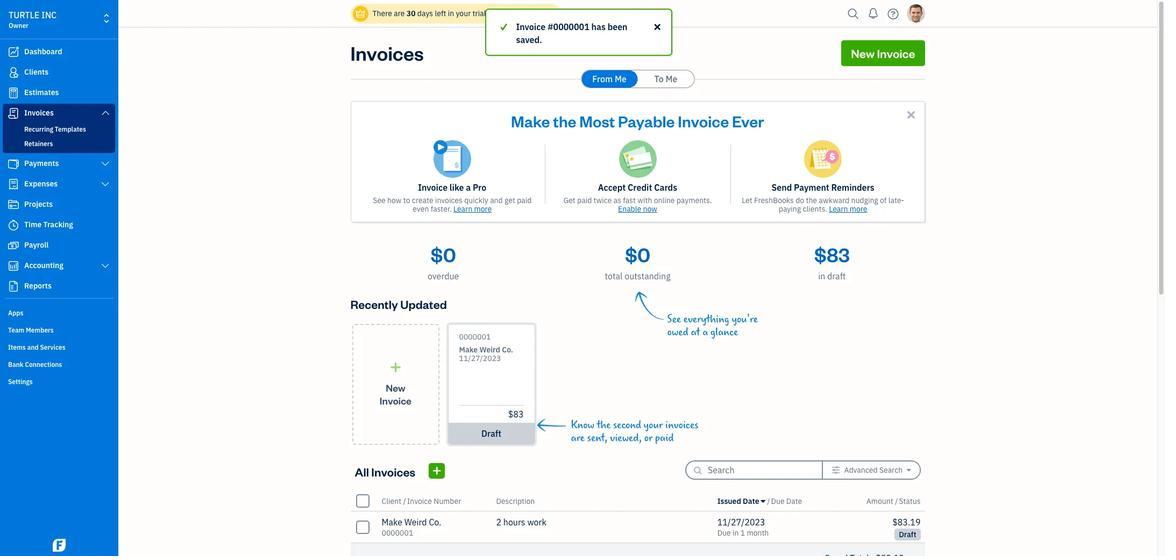 Task type: locate. For each thing, give the bounding box(es) containing it.
invoice like a pro
[[418, 182, 486, 193]]

invoices
[[435, 196, 463, 205], [665, 420, 698, 432]]

freshbooks image
[[51, 540, 68, 552]]

draft inside $83.19 draft
[[899, 530, 916, 540]]

invoice #0000001 has been saved.
[[516, 22, 627, 45]]

$0 up overdue
[[431, 242, 456, 267]]

1 horizontal spatial learn more
[[829, 204, 867, 214]]

timer image
[[7, 220, 20, 231]]

due left the 1
[[717, 529, 731, 538]]

are inside know the second your invoices are sent, viewed, or paid
[[571, 432, 585, 445]]

chevron large down image down the retainers link
[[100, 160, 110, 168]]

2 horizontal spatial paid
[[655, 432, 674, 445]]

2 vertical spatial in
[[733, 529, 739, 538]]

see everything you're owed at a glance
[[667, 314, 758, 339]]

invoices
[[350, 40, 424, 66], [24, 108, 54, 118], [371, 464, 415, 480]]

1 horizontal spatial me
[[666, 74, 677, 84]]

all invoices
[[355, 464, 415, 480]]

chevron large down image inside accounting link
[[100, 262, 110, 271]]

how
[[387, 196, 402, 205]]

1 horizontal spatial co.
[[502, 345, 513, 355]]

invoice up saved.
[[516, 22, 546, 32]]

$0 for $0 total outstanding
[[625, 242, 650, 267]]

you're
[[732, 314, 758, 326]]

more for invoice like a pro
[[474, 204, 492, 214]]

2 horizontal spatial the
[[806, 196, 817, 205]]

search image
[[845, 6, 862, 22]]

/
[[403, 497, 406, 506], [767, 497, 770, 506], [895, 497, 898, 506]]

the inside know the second your invoices are sent, viewed, or paid
[[597, 420, 611, 432]]

1 vertical spatial due
[[717, 529, 731, 538]]

1 horizontal spatial date
[[786, 497, 802, 506]]

2 horizontal spatial draft
[[899, 530, 916, 540]]

settings
[[8, 378, 33, 386]]

0 horizontal spatial learn more
[[453, 204, 492, 214]]

chevron large down image
[[100, 160, 110, 168], [100, 262, 110, 271]]

see up owed
[[667, 314, 681, 326]]

turtle inc owner
[[9, 10, 57, 30]]

the right do at the top right of page
[[806, 196, 817, 205]]

time tracking
[[24, 220, 73, 230]]

2 vertical spatial make
[[382, 517, 402, 528]]

see inside see how to create invoices quickly and get paid even faster.
[[373, 196, 386, 205]]

see
[[373, 196, 386, 205], [667, 314, 681, 326]]

new invoice link
[[841, 40, 925, 66], [352, 324, 439, 445]]

do
[[796, 196, 804, 205]]

new invoice down "plus" icon
[[380, 382, 412, 407]]

2 me from the left
[[666, 74, 677, 84]]

reports
[[24, 281, 52, 291]]

1 date from the left
[[743, 497, 759, 506]]

go to help image
[[885, 6, 902, 22]]

date
[[743, 497, 759, 506], [786, 497, 802, 506]]

there
[[373, 9, 392, 18]]

0 horizontal spatial the
[[553, 111, 576, 131]]

quickly
[[464, 196, 488, 205]]

1 horizontal spatial in
[[733, 529, 739, 538]]

new invoice
[[851, 46, 915, 61], [380, 382, 412, 407]]

1 horizontal spatial 0000001
[[459, 332, 491, 342]]

invoice
[[516, 22, 546, 32], [877, 46, 915, 61], [678, 111, 729, 131], [418, 182, 448, 193], [380, 395, 412, 407], [407, 497, 432, 506]]

invoices inside know the second your invoices are sent, viewed, or paid
[[665, 420, 698, 432]]

connections
[[25, 361, 62, 369]]

learn more down pro
[[453, 204, 492, 214]]

1 horizontal spatial 11/27/2023
[[717, 517, 765, 528]]

1 horizontal spatial more
[[850, 204, 867, 214]]

0 vertical spatial new
[[851, 46, 875, 61]]

0 horizontal spatial more
[[474, 204, 492, 214]]

2 horizontal spatial in
[[818, 271, 825, 282]]

2 vertical spatial draft
[[899, 530, 916, 540]]

add invoice image
[[432, 465, 442, 478]]

1 me from the left
[[615, 74, 627, 84]]

amount / status
[[866, 497, 921, 506]]

and right items
[[27, 344, 39, 352]]

date left caretdown image
[[743, 497, 759, 506]]

days
[[417, 9, 433, 18]]

0 vertical spatial are
[[394, 9, 405, 18]]

learn more for reminders
[[829, 204, 867, 214]]

money image
[[7, 240, 20, 251]]

1 vertical spatial new invoice
[[380, 382, 412, 407]]

report image
[[7, 281, 20, 292]]

1 vertical spatial draft
[[481, 429, 501, 439]]

1 horizontal spatial are
[[571, 432, 585, 445]]

co.
[[502, 345, 513, 355], [429, 517, 441, 528]]

to
[[654, 74, 664, 84]]

2 chevron large down image from the top
[[100, 180, 110, 189]]

due
[[771, 497, 785, 506], [717, 529, 731, 538]]

paid inside see how to create invoices quickly and get paid even faster.
[[517, 196, 532, 205]]

accept credit cards image
[[619, 140, 657, 178]]

learn right faster.
[[453, 204, 472, 214]]

due right caretdown image
[[771, 497, 785, 506]]

0 horizontal spatial due
[[717, 529, 731, 538]]

1 horizontal spatial see
[[667, 314, 681, 326]]

your up or
[[644, 420, 663, 432]]

$0 inside $0 overdue
[[431, 242, 456, 267]]

the up the sent,
[[597, 420, 611, 432]]

advanced search
[[844, 466, 903, 476]]

late-
[[888, 196, 904, 205]]

0 vertical spatial the
[[553, 111, 576, 131]]

0 vertical spatial co.
[[502, 345, 513, 355]]

chevron large down image for invoices
[[100, 109, 110, 117]]

11/27/2023 due in 1 month
[[717, 517, 769, 538]]

0 vertical spatial due
[[771, 497, 785, 506]]

draft
[[827, 271, 846, 282], [481, 429, 501, 439], [899, 530, 916, 540]]

1 vertical spatial co.
[[429, 517, 441, 528]]

payroll
[[24, 240, 49, 250]]

chevron large down image down payroll link
[[100, 262, 110, 271]]

1 vertical spatial your
[[644, 420, 663, 432]]

invoice up create
[[418, 182, 448, 193]]

most
[[579, 111, 615, 131]]

0 vertical spatial chevron large down image
[[100, 160, 110, 168]]

1 vertical spatial invoices
[[24, 108, 54, 118]]

due date link
[[771, 497, 802, 506]]

advanced search button
[[823, 462, 920, 479]]

0 horizontal spatial 11/27/2023
[[459, 354, 501, 364]]

0 horizontal spatial paid
[[517, 196, 532, 205]]

0 horizontal spatial date
[[743, 497, 759, 506]]

date for issued date
[[743, 497, 759, 506]]

1 horizontal spatial make
[[459, 345, 478, 355]]

0 vertical spatial a
[[466, 182, 471, 193]]

caretdown image
[[761, 497, 765, 506]]

paid inside accept credit cards get paid twice as fast with online payments. enable now
[[577, 196, 592, 205]]

estimates
[[24, 88, 59, 97]]

1 horizontal spatial a
[[703, 327, 708, 339]]

a left pro
[[466, 182, 471, 193]]

dashboard link
[[3, 42, 115, 62]]

chevron large down image
[[100, 109, 110, 117], [100, 180, 110, 189]]

2 chevron large down image from the top
[[100, 262, 110, 271]]

new invoice down go to help "image"
[[851, 46, 915, 61]]

0 horizontal spatial $83
[[508, 409, 524, 420]]

there are 30 days left in your trial. upgrade account
[[373, 9, 552, 18]]

0 vertical spatial your
[[456, 9, 471, 18]]

payments.
[[677, 196, 712, 205]]

get
[[563, 196, 575, 205]]

total
[[605, 271, 623, 282]]

send payment reminders
[[772, 182, 875, 193]]

1 vertical spatial and
[[27, 344, 39, 352]]

2 date from the left
[[786, 497, 802, 506]]

invoices inside see how to create invoices quickly and get paid even faster.
[[435, 196, 463, 205]]

1 vertical spatial the
[[806, 196, 817, 205]]

recently updated
[[350, 297, 447, 312]]

1 horizontal spatial and
[[490, 196, 503, 205]]

1
[[741, 529, 745, 538]]

Search text field
[[708, 462, 805, 479]]

0 horizontal spatial $0
[[431, 242, 456, 267]]

more for send payment reminders
[[850, 204, 867, 214]]

0 horizontal spatial and
[[27, 344, 39, 352]]

1 more from the left
[[474, 204, 492, 214]]

1 chevron large down image from the top
[[100, 109, 110, 117]]

0 horizontal spatial 0000001
[[382, 529, 413, 538]]

0000001 inside make weird co. 0000001
[[382, 529, 413, 538]]

0 horizontal spatial /
[[403, 497, 406, 506]]

0 vertical spatial draft
[[827, 271, 846, 282]]

are down know
[[571, 432, 585, 445]]

1 horizontal spatial draft
[[827, 271, 846, 282]]

0 horizontal spatial co.
[[429, 517, 441, 528]]

1 horizontal spatial learn
[[829, 204, 848, 214]]

1 / from the left
[[403, 497, 406, 506]]

2 more from the left
[[850, 204, 867, 214]]

1 vertical spatial in
[[818, 271, 825, 282]]

learn more down reminders
[[829, 204, 867, 214]]

date right caretdown image
[[786, 497, 802, 506]]

me for to me
[[666, 74, 677, 84]]

team members
[[8, 327, 54, 335]]

notifications image
[[865, 3, 882, 24]]

caretdown image
[[907, 466, 911, 475]]

invoices up client 'link' on the left bottom of the page
[[371, 464, 415, 480]]

0 vertical spatial 0000001
[[459, 332, 491, 342]]

glance
[[710, 327, 738, 339]]

weird inside make weird co. 0000001
[[404, 517, 427, 528]]

0 vertical spatial $83
[[814, 242, 850, 267]]

check image
[[499, 20, 509, 33]]

me
[[615, 74, 627, 84], [666, 74, 677, 84]]

1 vertical spatial $83
[[508, 409, 524, 420]]

send
[[772, 182, 792, 193]]

1 horizontal spatial /
[[767, 497, 770, 506]]

2 $0 from the left
[[625, 242, 650, 267]]

1 horizontal spatial the
[[597, 420, 611, 432]]

your left 'trial.'
[[456, 9, 471, 18]]

2 vertical spatial invoices
[[371, 464, 415, 480]]

invoice right client 'link' on the left bottom of the page
[[407, 497, 432, 506]]

$0 for $0 overdue
[[431, 242, 456, 267]]

invoice image
[[7, 108, 20, 119]]

30
[[407, 9, 416, 18]]

new down search image at the right of page
[[851, 46, 875, 61]]

to me link
[[638, 70, 694, 88]]

and left get
[[490, 196, 503, 205]]

0 vertical spatial 11/27/2023
[[459, 354, 501, 364]]

more down pro
[[474, 204, 492, 214]]

0 horizontal spatial weird
[[404, 517, 427, 528]]

draft inside "$83 in draft"
[[827, 271, 846, 282]]

owed
[[667, 327, 688, 339]]

co. inside '0000001 make weird co. 11/27/2023'
[[502, 345, 513, 355]]

1 horizontal spatial $0
[[625, 242, 650, 267]]

chevron large down image for expenses
[[100, 180, 110, 189]]

0 vertical spatial weird
[[479, 345, 500, 355]]

$0 overdue
[[428, 242, 459, 282]]

$83 for $83
[[508, 409, 524, 420]]

0 horizontal spatial see
[[373, 196, 386, 205]]

0 horizontal spatial make
[[382, 517, 402, 528]]

0 horizontal spatial new
[[386, 382, 405, 394]]

status link
[[899, 497, 921, 506]]

0 vertical spatial and
[[490, 196, 503, 205]]

month
[[747, 529, 769, 538]]

0 horizontal spatial new invoice link
[[352, 324, 439, 445]]

me right from at the top of the page
[[615, 74, 627, 84]]

of
[[880, 196, 887, 205]]

bank connections
[[8, 361, 62, 369]]

1 vertical spatial see
[[667, 314, 681, 326]]

0 vertical spatial see
[[373, 196, 386, 205]]

2 learn more from the left
[[829, 204, 867, 214]]

new down "plus" icon
[[386, 382, 405, 394]]

retainers link
[[5, 138, 113, 151]]

pro
[[473, 182, 486, 193]]

invoice down "plus" icon
[[380, 395, 412, 407]]

expenses link
[[3, 175, 115, 194]]

due inside '11/27/2023 due in 1 month'
[[717, 529, 731, 538]]

1 vertical spatial chevron large down image
[[100, 180, 110, 189]]

1 vertical spatial a
[[703, 327, 708, 339]]

1 vertical spatial new
[[386, 382, 405, 394]]

make weird co. 0000001
[[382, 517, 441, 538]]

1 horizontal spatial your
[[644, 420, 663, 432]]

new invoice link for know the second your invoices are sent, viewed, or paid
[[352, 324, 439, 445]]

in inside '11/27/2023 due in 1 month'
[[733, 529, 739, 538]]

to me
[[654, 74, 677, 84]]

see inside see everything you're owed at a glance
[[667, 314, 681, 326]]

1 horizontal spatial due
[[771, 497, 785, 506]]

/ right caretdown image
[[767, 497, 770, 506]]

0 horizontal spatial invoices
[[435, 196, 463, 205]]

11/27/2023 inside '0000001 make weird co. 11/27/2023'
[[459, 354, 501, 364]]

0 vertical spatial in
[[448, 9, 454, 18]]

invoices up "recurring"
[[24, 108, 54, 118]]

0 vertical spatial chevron large down image
[[100, 109, 110, 117]]

learn right "clients."
[[829, 204, 848, 214]]

$83 for $83 in draft
[[814, 242, 850, 267]]

from me link
[[581, 70, 637, 88]]

your
[[456, 9, 471, 18], [644, 420, 663, 432]]

make for make weird co. 0000001
[[382, 517, 402, 528]]

1 vertical spatial new invoice link
[[352, 324, 439, 445]]

chevron large down image down payments "link"
[[100, 180, 110, 189]]

1 $0 from the left
[[431, 242, 456, 267]]

chevron large down image inside invoices link
[[100, 109, 110, 117]]

everything
[[683, 314, 729, 326]]

1 vertical spatial are
[[571, 432, 585, 445]]

let
[[742, 196, 752, 205]]

1 vertical spatial chevron large down image
[[100, 262, 110, 271]]

make inside make weird co. 0000001
[[382, 517, 402, 528]]

0 horizontal spatial a
[[466, 182, 471, 193]]

the left most
[[553, 111, 576, 131]]

plus image
[[389, 362, 402, 373]]

me right to
[[666, 74, 677, 84]]

1 learn more from the left
[[453, 204, 492, 214]]

2 learn from the left
[[829, 204, 848, 214]]

0000001
[[459, 332, 491, 342], [382, 529, 413, 538]]

1 chevron large down image from the top
[[100, 160, 110, 168]]

services
[[40, 344, 65, 352]]

0 horizontal spatial in
[[448, 9, 454, 18]]

0 horizontal spatial your
[[456, 9, 471, 18]]

invoices down there
[[350, 40, 424, 66]]

are left the 30
[[394, 9, 405, 18]]

inc
[[41, 10, 57, 20]]

accounting
[[24, 261, 63, 271]]

0 vertical spatial new invoice
[[851, 46, 915, 61]]

$0 up outstanding
[[625, 242, 650, 267]]

/ left status
[[895, 497, 898, 506]]

see for see everything you're owed at a glance
[[667, 314, 681, 326]]

$83
[[814, 242, 850, 267], [508, 409, 524, 420]]

payment image
[[7, 159, 20, 169]]

make
[[511, 111, 550, 131], [459, 345, 478, 355], [382, 517, 402, 528]]

1 vertical spatial 0000001
[[382, 529, 413, 538]]

invoices inside invoices link
[[24, 108, 54, 118]]

0 horizontal spatial me
[[615, 74, 627, 84]]

status
[[899, 497, 921, 506]]

the for make the most payable invoice ever
[[553, 111, 576, 131]]

0 vertical spatial make
[[511, 111, 550, 131]]

1 vertical spatial weird
[[404, 517, 427, 528]]

1 vertical spatial invoices
[[665, 420, 698, 432]]

a right at
[[703, 327, 708, 339]]

invoice left the "ever"
[[678, 111, 729, 131]]

/ right client at left
[[403, 497, 406, 506]]

and inside see how to create invoices quickly and get paid even faster.
[[490, 196, 503, 205]]

2 horizontal spatial make
[[511, 111, 550, 131]]

chevron large down image up recurring templates link
[[100, 109, 110, 117]]

see left how
[[373, 196, 386, 205]]

invoice #0000001 has been saved. status
[[0, 9, 1157, 56]]

estimates link
[[3, 83, 115, 103]]

new
[[851, 46, 875, 61], [386, 382, 405, 394]]

$0 inside $0 total outstanding
[[625, 242, 650, 267]]

0 horizontal spatial learn
[[453, 204, 472, 214]]

paid
[[517, 196, 532, 205], [577, 196, 592, 205], [655, 432, 674, 445]]

me for from me
[[615, 74, 627, 84]]

2 horizontal spatial /
[[895, 497, 898, 506]]

1 learn from the left
[[453, 204, 472, 214]]

3 / from the left
[[895, 497, 898, 506]]

amount link
[[866, 497, 895, 506]]

more down reminders
[[850, 204, 867, 214]]

send payment reminders image
[[804, 140, 842, 178]]

1 horizontal spatial weird
[[479, 345, 500, 355]]

learn
[[453, 204, 472, 214], [829, 204, 848, 214]]

and inside items and services link
[[27, 344, 39, 352]]

1 horizontal spatial $83
[[814, 242, 850, 267]]



Task type: describe. For each thing, give the bounding box(es) containing it.
estimate image
[[7, 88, 20, 98]]

know the second your invoices are sent, viewed, or paid
[[571, 420, 698, 445]]

items
[[8, 344, 26, 352]]

learn for a
[[453, 204, 472, 214]]

invoices for even
[[435, 196, 463, 205]]

online
[[654, 196, 675, 205]]

at
[[691, 327, 700, 339]]

$83 in draft
[[814, 242, 850, 282]]

items and services
[[8, 344, 65, 352]]

learn for reminders
[[829, 204, 848, 214]]

invoice number link
[[407, 497, 461, 506]]

1 horizontal spatial new
[[851, 46, 875, 61]]

like
[[450, 182, 464, 193]]

templates
[[55, 125, 86, 133]]

credit
[[628, 182, 652, 193]]

now
[[643, 204, 657, 214]]

0 horizontal spatial draft
[[481, 429, 501, 439]]

crown image
[[355, 8, 366, 19]]

clients link
[[3, 63, 115, 82]]

outstanding
[[625, 271, 671, 282]]

invoice like a pro image
[[433, 140, 471, 178]]

account
[[523, 9, 552, 18]]

create
[[412, 196, 433, 205]]

members
[[26, 327, 54, 335]]

learn more for a
[[453, 204, 492, 214]]

settings image
[[832, 466, 840, 475]]

amount
[[866, 497, 893, 506]]

left
[[435, 9, 446, 18]]

issued date link
[[717, 497, 767, 506]]

dashboard image
[[7, 47, 20, 58]]

the inside let freshbooks do the awkward nudging of late- paying clients.
[[806, 196, 817, 205]]

know
[[571, 420, 594, 432]]

see how to create invoices quickly and get paid even faster.
[[373, 196, 532, 214]]

ever
[[732, 111, 764, 131]]

invoice inside invoice #0000001 has been saved.
[[516, 22, 546, 32]]

0 vertical spatial invoices
[[350, 40, 424, 66]]

make for make the most payable invoice ever
[[511, 111, 550, 131]]

main element
[[0, 0, 145, 557]]

recurring
[[24, 125, 53, 133]]

or
[[644, 432, 653, 445]]

chevron large down image for payments
[[100, 160, 110, 168]]

invoice down go to help "image"
[[877, 46, 915, 61]]

with
[[638, 196, 652, 205]]

date for due date
[[786, 497, 802, 506]]

advanced
[[844, 466, 878, 476]]

close image
[[905, 109, 917, 121]]

/ for client
[[403, 497, 406, 506]]

make inside '0000001 make weird co. 11/27/2023'
[[459, 345, 478, 355]]

owner
[[9, 22, 28, 30]]

items and services link
[[3, 339, 115, 356]]

apps link
[[3, 305, 115, 321]]

invoices link
[[3, 104, 115, 123]]

client image
[[7, 67, 20, 78]]

recurring templates
[[24, 125, 86, 133]]

see for see how to create invoices quickly and get paid even faster.
[[373, 196, 386, 205]]

description
[[496, 497, 535, 506]]

$83.19 draft
[[892, 517, 921, 540]]

issued date
[[717, 497, 759, 506]]

client / invoice number
[[382, 497, 461, 506]]

/ for amount
[[895, 497, 898, 506]]

client
[[382, 497, 401, 506]]

projects
[[24, 200, 53, 209]]

twice
[[594, 196, 612, 205]]

upgrade account link
[[490, 9, 552, 18]]

number
[[434, 497, 461, 506]]

awkward
[[819, 196, 849, 205]]

payments
[[24, 159, 59, 168]]

even
[[413, 204, 429, 214]]

team members link
[[3, 322, 115, 338]]

been
[[608, 22, 627, 32]]

apps
[[8, 309, 23, 317]]

payable
[[618, 111, 675, 131]]

upgrade
[[492, 9, 522, 18]]

0000001 inside '0000001 make weird co. 11/27/2023'
[[459, 332, 491, 342]]

close image
[[653, 20, 662, 33]]

payment
[[794, 182, 829, 193]]

accept credit cards get paid twice as fast with online payments. enable now
[[563, 182, 712, 214]]

bank
[[8, 361, 23, 369]]

the for know the second your invoices are sent, viewed, or paid
[[597, 420, 611, 432]]

clients
[[24, 67, 49, 77]]

all
[[355, 464, 369, 480]]

expense image
[[7, 179, 20, 190]]

freshbooks
[[754, 196, 794, 205]]

invoices for paid
[[665, 420, 698, 432]]

hours
[[503, 517, 525, 528]]

2 / from the left
[[767, 497, 770, 506]]

reminders
[[831, 182, 875, 193]]

weird inside '0000001 make weird co. 11/27/2023'
[[479, 345, 500, 355]]

second
[[613, 420, 641, 432]]

your inside know the second your invoices are sent, viewed, or paid
[[644, 420, 663, 432]]

#0000001
[[548, 22, 589, 32]]

co. inside make weird co. 0000001
[[429, 517, 441, 528]]

overdue
[[428, 271, 459, 282]]

1 horizontal spatial new invoice
[[851, 46, 915, 61]]

0 horizontal spatial new invoice
[[380, 382, 412, 407]]

let freshbooks do the awkward nudging of late- paying clients.
[[742, 196, 904, 214]]

dashboard
[[24, 47, 62, 56]]

turtle
[[9, 10, 39, 20]]

new invoice link for invoices
[[841, 40, 925, 66]]

in inside "$83 in draft"
[[818, 271, 825, 282]]

search
[[879, 466, 903, 476]]

paid inside know the second your invoices are sent, viewed, or paid
[[655, 432, 674, 445]]

chart image
[[7, 261, 20, 272]]

11/27/2023 inside '11/27/2023 due in 1 month'
[[717, 517, 765, 528]]

description link
[[496, 497, 535, 506]]

2 hours work
[[496, 517, 546, 528]]

from me
[[592, 74, 627, 84]]

faster.
[[431, 204, 452, 214]]

saved.
[[516, 34, 542, 45]]

time tracking link
[[3, 216, 115, 235]]

chevron large down image for accounting
[[100, 262, 110, 271]]

0 horizontal spatial are
[[394, 9, 405, 18]]

updated
[[400, 297, 447, 312]]

a inside see everything you're owed at a glance
[[703, 327, 708, 339]]

due date
[[771, 497, 802, 506]]

recently
[[350, 297, 398, 312]]

get
[[505, 196, 515, 205]]

work
[[527, 517, 546, 528]]

project image
[[7, 200, 20, 210]]

expenses
[[24, 179, 58, 189]]

from
[[592, 74, 613, 84]]

tracking
[[43, 220, 73, 230]]

accept
[[598, 182, 626, 193]]



Task type: vqa. For each thing, say whether or not it's contained in the screenshot.
edit related to and
no



